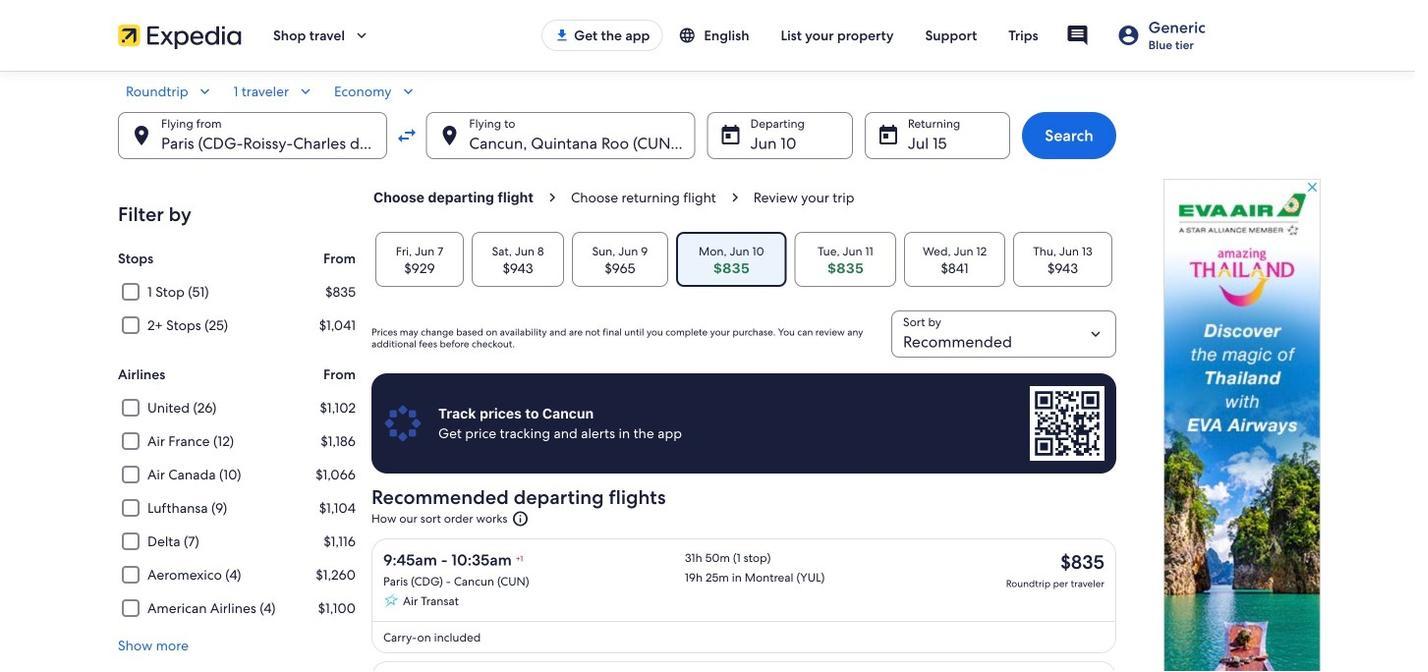 Task type: locate. For each thing, give the bounding box(es) containing it.
step 2 of 3. choose returning flight, choose returning flight element
[[569, 189, 752, 208]]

small image
[[678, 27, 704, 44], [399, 83, 417, 100]]

region
[[371, 373, 1116, 474]]

tab list
[[371, 232, 1116, 287]]

1 horizontal spatial small image
[[297, 83, 314, 100]]

theme default image
[[511, 510, 529, 528]]

oneky blue tier logo image
[[383, 404, 423, 443]]

0 horizontal spatial small image
[[196, 83, 214, 100]]

list
[[371, 482, 1116, 671]]

0 vertical spatial small image
[[678, 27, 704, 44]]

0 horizontal spatial small image
[[399, 83, 417, 100]]

qr code image
[[1030, 385, 1105, 462]]

None search field
[[118, 83, 1116, 159]]

small image
[[196, 83, 214, 100], [297, 83, 314, 100]]



Task type: vqa. For each thing, say whether or not it's contained in the screenshot.
1st small icon from the right
yes



Task type: describe. For each thing, give the bounding box(es) containing it.
1 horizontal spatial small image
[[678, 27, 704, 44]]

1 vertical spatial small image
[[399, 83, 417, 100]]

expedia logo image
[[118, 22, 242, 49]]

step 1 of 3. choose departing flight. current page, choose departing flight element
[[371, 189, 569, 208]]

trailing image
[[353, 27, 370, 44]]

swap origin and destination image
[[395, 124, 418, 147]]

communication center icon image
[[1066, 24, 1089, 47]]

loyalty lowtier image
[[1117, 24, 1141, 47]]

download the app button image
[[554, 28, 570, 43]]

2 small image from the left
[[297, 83, 314, 100]]

1 small image from the left
[[196, 83, 214, 100]]



